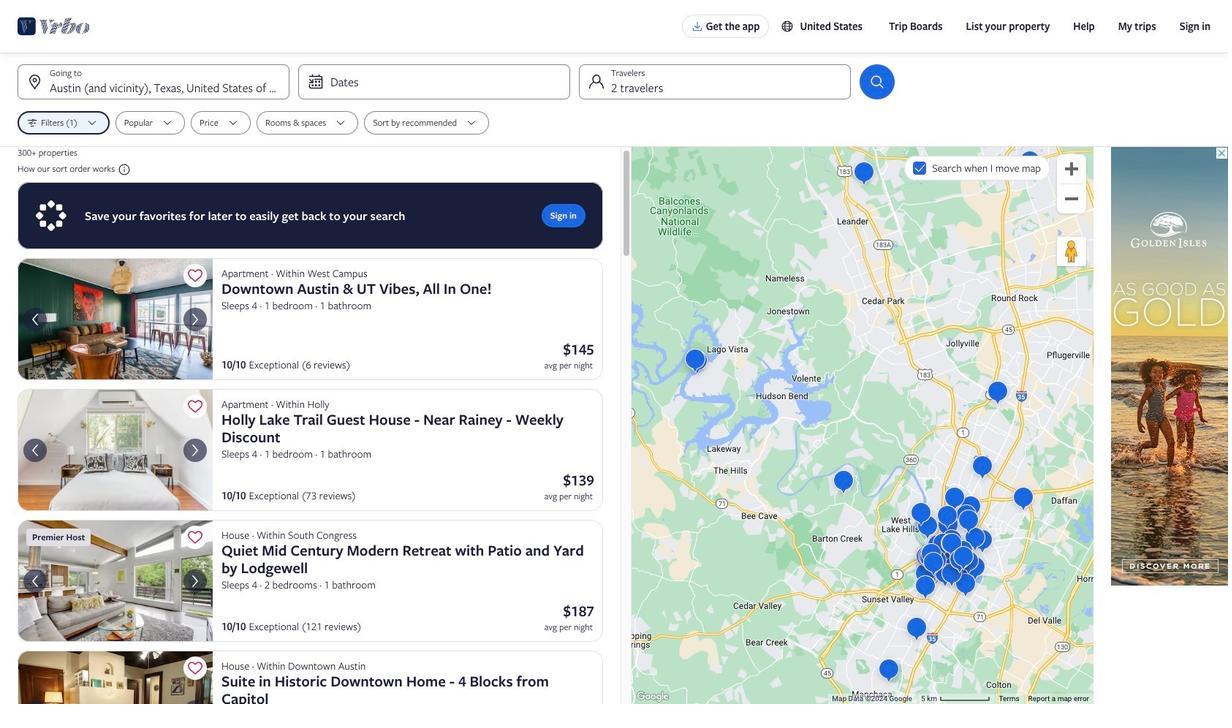 Task type: vqa. For each thing, say whether or not it's contained in the screenshot.
Google icon
yes



Task type: describe. For each thing, give the bounding box(es) containing it.
map region
[[632, 147, 1094, 704]]

google image
[[636, 690, 670, 704]]

show previous image for downtown austin & ut vibes, all in one! image
[[26, 311, 44, 328]]

download the app button image
[[692, 20, 703, 32]]

room image
[[18, 389, 213, 511]]

bedroom facing bathroom & kitchen image
[[18, 651, 213, 704]]

0 horizontal spatial small image
[[115, 163, 131, 176]]



Task type: locate. For each thing, give the bounding box(es) containing it.
0 vertical spatial small image
[[781, 20, 795, 33]]

search image
[[869, 73, 886, 91]]

show next image for quiet mid century modern retreat with patio and yard by lodgewell image
[[187, 572, 204, 590]]

show previous image for holly lake trail guest house - near rainey - weekly discount image
[[26, 441, 44, 459]]

show next image for holly lake trail guest house - near rainey - weekly discount image
[[187, 441, 204, 459]]

show previous image for quiet mid century modern retreat with patio and yard by lodgewell image
[[26, 572, 44, 590]]

vrbo logo image
[[18, 15, 90, 38]]

welcome to the green door:  quiet mid century modern retreat with patio and yard image
[[18, 520, 213, 642]]

show next image for downtown austin & ut vibes, all in one! image
[[187, 311, 204, 328]]

image of downtown austin & ut vibes, all in one! image
[[18, 258, 213, 380]]

small image
[[781, 20, 795, 33], [115, 163, 131, 176]]

1 horizontal spatial small image
[[781, 20, 795, 33]]

1 vertical spatial small image
[[115, 163, 131, 176]]



